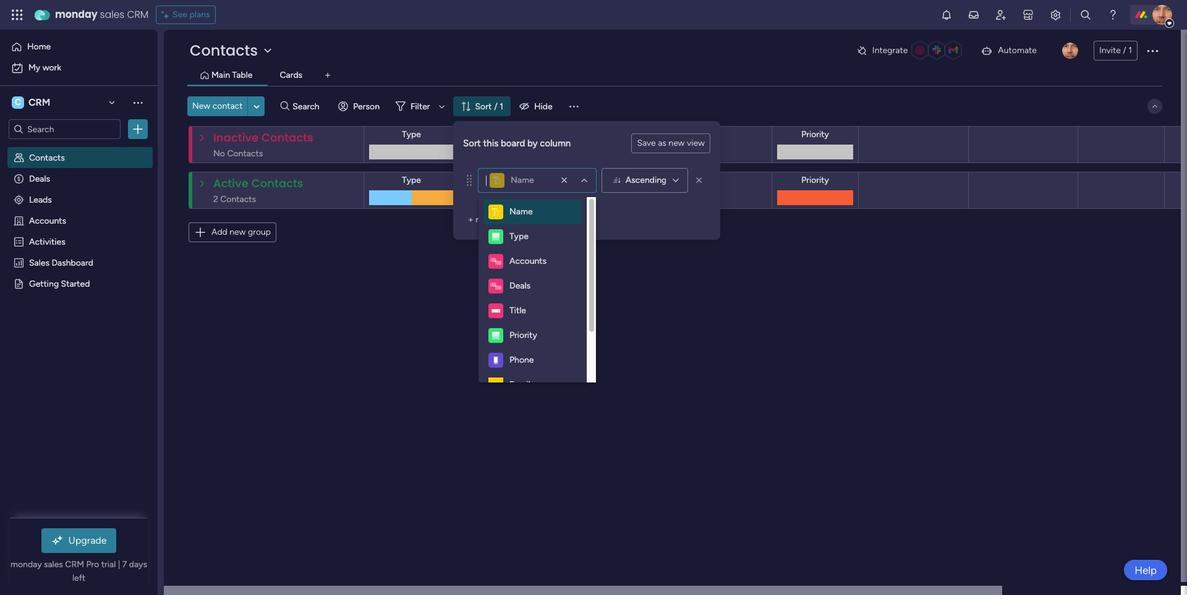 Task type: locate. For each thing, give the bounding box(es) containing it.
1 type field from the top
[[399, 128, 424, 142]]

board
[[501, 138, 526, 149]]

crm
[[127, 7, 149, 22], [28, 97, 50, 108], [65, 560, 84, 570]]

1 priority field from the top
[[799, 128, 833, 142]]

0 vertical spatial name
[[511, 175, 534, 186]]

contacts down search in workspace field
[[29, 152, 65, 163]]

new for + new sort
[[476, 215, 492, 225]]

arrow down image
[[435, 99, 450, 114]]

sales up home option at the left of page
[[100, 7, 125, 22]]

sales
[[100, 7, 125, 22], [44, 560, 63, 570]]

pro
[[86, 560, 99, 570]]

1 horizontal spatial new
[[476, 215, 492, 225]]

0 horizontal spatial crm
[[28, 97, 50, 108]]

upgrade
[[68, 535, 107, 547]]

0 horizontal spatial /
[[495, 101, 498, 112]]

1 horizontal spatial sales
[[100, 7, 125, 22]]

name
[[511, 175, 534, 186], [510, 207, 533, 217]]

0 vertical spatial sales
[[100, 7, 125, 22]]

1 vertical spatial priority field
[[799, 174, 833, 187]]

invite members image
[[996, 9, 1008, 21]]

0 vertical spatial monday
[[55, 7, 97, 22]]

public board image
[[13, 278, 25, 290]]

0 vertical spatial accounts
[[29, 215, 66, 226]]

see
[[173, 9, 187, 20]]

sort left this
[[463, 138, 481, 149]]

hide
[[535, 101, 553, 112]]

contacts
[[190, 40, 258, 61], [262, 130, 314, 145], [29, 152, 65, 163], [252, 176, 304, 191]]

1 vertical spatial type field
[[399, 174, 424, 187]]

+
[[468, 215, 474, 225]]

new right +
[[476, 215, 492, 225]]

1 horizontal spatial crm
[[65, 560, 84, 570]]

1 horizontal spatial 1
[[1129, 45, 1133, 56]]

v2 sort ascending image
[[614, 176, 621, 185]]

1 vertical spatial /
[[495, 101, 498, 112]]

inactive contacts
[[213, 130, 314, 145]]

as
[[658, 138, 667, 148]]

2 horizontal spatial new
[[669, 138, 685, 148]]

crm for monday sales crm
[[127, 7, 149, 22]]

0 horizontal spatial sales
[[44, 560, 63, 570]]

Priority field
[[799, 128, 833, 142], [799, 174, 833, 187]]

new right add
[[230, 227, 246, 238]]

deals up leads
[[29, 173, 50, 184]]

options image
[[1146, 43, 1161, 58]]

save as new view
[[638, 138, 705, 148]]

sort
[[476, 101, 492, 112], [463, 138, 481, 149]]

new contact button
[[187, 97, 248, 116]]

0 horizontal spatial accounts
[[29, 215, 66, 226]]

deals
[[29, 173, 50, 184], [510, 281, 531, 291]]

contacts inside field
[[252, 176, 304, 191]]

getting
[[29, 278, 59, 289]]

1 vertical spatial type
[[402, 175, 421, 186]]

2 horizontal spatial crm
[[127, 7, 149, 22]]

0 horizontal spatial monday
[[11, 560, 42, 570]]

crm right workspace image
[[28, 97, 50, 108]]

accounts up the title
[[510, 256, 547, 267]]

sales for monday sales crm pro trial |
[[44, 560, 63, 570]]

1 left hide popup button
[[500, 101, 504, 112]]

0 vertical spatial crm
[[127, 7, 149, 22]]

type for 2nd type field from the top
[[402, 175, 421, 186]]

Inactive Contacts field
[[210, 130, 317, 146]]

new inside button
[[669, 138, 685, 148]]

1 vertical spatial monday
[[11, 560, 42, 570]]

1 vertical spatial accounts
[[510, 256, 547, 267]]

1 horizontal spatial deals
[[510, 281, 531, 291]]

automate
[[999, 45, 1038, 56]]

this
[[484, 138, 499, 149]]

automate button
[[977, 41, 1043, 61]]

/ for sort
[[495, 101, 498, 112]]

monday up home link
[[55, 7, 97, 22]]

/ up this
[[495, 101, 498, 112]]

workspace selection element
[[12, 95, 52, 110]]

left
[[72, 574, 85, 584]]

sort
[[494, 215, 510, 225]]

contacts inside list box
[[29, 152, 65, 163]]

0 vertical spatial deals
[[29, 173, 50, 184]]

person
[[353, 101, 380, 112]]

name right sort
[[510, 207, 533, 217]]

2 vertical spatial new
[[230, 227, 246, 238]]

accounts
[[29, 215, 66, 226], [510, 256, 547, 267]]

priority
[[802, 129, 830, 140], [802, 175, 830, 186], [510, 330, 538, 341]]

accounts up activities
[[29, 215, 66, 226]]

person button
[[334, 97, 387, 116]]

contacts right active
[[252, 176, 304, 191]]

tab list containing main table
[[187, 66, 1163, 86]]

sales down upgrade button
[[44, 560, 63, 570]]

filter button
[[391, 97, 450, 116]]

notifications image
[[941, 9, 953, 21]]

sales dashboard
[[29, 257, 93, 268]]

integrate button
[[852, 38, 972, 64]]

sales
[[29, 257, 49, 268]]

0 vertical spatial priority field
[[799, 128, 833, 142]]

1
[[1129, 45, 1133, 56], [500, 101, 504, 112]]

sort for sort this board by column
[[463, 138, 481, 149]]

crm left see
[[127, 7, 149, 22]]

0 vertical spatial type field
[[399, 128, 424, 142]]

1 right invite
[[1129, 45, 1133, 56]]

tab
[[318, 66, 338, 85]]

monday for monday sales crm pro trial |
[[11, 560, 42, 570]]

public dashboard image
[[13, 257, 25, 269]]

monday down upgrade button
[[11, 560, 42, 570]]

contacts down 'v2 search' image
[[262, 130, 314, 145]]

inactive
[[213, 130, 259, 145]]

1 horizontal spatial monday
[[55, 7, 97, 22]]

0 vertical spatial 1
[[1129, 45, 1133, 56]]

phone
[[510, 355, 534, 366]]

7 days left
[[72, 560, 147, 584]]

/
[[1124, 45, 1127, 56], [495, 101, 498, 112]]

crm up left
[[65, 560, 84, 570]]

0 vertical spatial /
[[1124, 45, 1127, 56]]

deals up the title
[[510, 281, 531, 291]]

new
[[669, 138, 685, 148], [476, 215, 492, 225], [230, 227, 246, 238]]

1 inside button
[[1129, 45, 1133, 56]]

new
[[192, 101, 211, 111]]

tab list
[[187, 66, 1163, 86]]

0 vertical spatial new
[[669, 138, 685, 148]]

1 vertical spatial 1
[[500, 101, 504, 112]]

1 horizontal spatial accounts
[[510, 256, 547, 267]]

1 vertical spatial deals
[[510, 281, 531, 291]]

1 vertical spatial priority
[[802, 175, 830, 186]]

/ inside invite / 1 button
[[1124, 45, 1127, 56]]

+ new sort
[[468, 215, 510, 225]]

type
[[402, 129, 421, 140], [402, 175, 421, 186], [510, 231, 529, 242]]

0 vertical spatial sort
[[476, 101, 492, 112]]

2 vertical spatial crm
[[65, 560, 84, 570]]

menu image
[[568, 100, 580, 113]]

invite / 1
[[1100, 45, 1133, 56]]

active contacts
[[213, 176, 304, 191]]

my work link
[[7, 58, 150, 78]]

Type field
[[399, 128, 424, 142], [399, 174, 424, 187]]

c
[[15, 97, 21, 108]]

crm inside workspace selection element
[[28, 97, 50, 108]]

new right as
[[669, 138, 685, 148]]

2 vertical spatial priority
[[510, 330, 538, 341]]

new for add new group
[[230, 227, 246, 238]]

add new group button
[[189, 223, 277, 243]]

monday
[[55, 7, 97, 22], [11, 560, 42, 570]]

name down sort this board by column
[[511, 175, 534, 186]]

1 vertical spatial sales
[[44, 560, 63, 570]]

add new group
[[212, 227, 271, 238]]

0 horizontal spatial 1
[[500, 101, 504, 112]]

group
[[248, 227, 271, 238]]

activities
[[29, 236, 65, 247]]

cards button
[[277, 69, 306, 82]]

1 vertical spatial crm
[[28, 97, 50, 108]]

0 vertical spatial type
[[402, 129, 421, 140]]

option
[[0, 146, 158, 149]]

0 vertical spatial priority
[[802, 129, 830, 140]]

1 vertical spatial sort
[[463, 138, 481, 149]]

trial
[[101, 560, 116, 570]]

1 horizontal spatial /
[[1124, 45, 1127, 56]]

list box
[[0, 144, 158, 461]]

0 horizontal spatial deals
[[29, 173, 50, 184]]

email
[[510, 380, 531, 390]]

2 vertical spatial type
[[510, 231, 529, 242]]

/ right invite
[[1124, 45, 1127, 56]]

Search in workspace field
[[26, 122, 103, 136]]

Search field
[[290, 98, 327, 115]]

sort up this
[[476, 101, 492, 112]]

view
[[687, 138, 705, 148]]

monday sales crm
[[55, 7, 149, 22]]

monday for monday sales crm
[[55, 7, 97, 22]]

table
[[232, 70, 253, 80]]

1 vertical spatial new
[[476, 215, 492, 225]]

contact
[[213, 101, 243, 111]]

0 horizontal spatial new
[[230, 227, 246, 238]]

title
[[510, 306, 527, 316]]

update feed image
[[968, 9, 981, 21]]



Task type: describe. For each thing, give the bounding box(es) containing it.
plans
[[190, 9, 210, 20]]

column
[[540, 138, 571, 149]]

integrate
[[873, 45, 909, 56]]

2 priority field from the top
[[799, 174, 833, 187]]

crm for monday sales crm pro trial |
[[65, 560, 84, 570]]

options image
[[132, 123, 144, 136]]

list box containing contacts
[[0, 144, 158, 461]]

by
[[528, 138, 538, 149]]

upgrade button
[[41, 529, 117, 554]]

dashboard
[[52, 257, 93, 268]]

remove sort image
[[694, 174, 706, 187]]

add view image
[[325, 71, 331, 80]]

contacts button
[[187, 40, 278, 61]]

search everything image
[[1080, 9, 1093, 21]]

james peterson image
[[1153, 5, 1173, 25]]

invite
[[1100, 45, 1122, 56]]

type for first type field from the top of the page
[[402, 129, 421, 140]]

invite / 1 button
[[1095, 41, 1138, 61]]

my work option
[[7, 58, 150, 78]]

days
[[129, 560, 147, 570]]

monday sales crm pro trial |
[[11, 560, 122, 570]]

active
[[213, 176, 249, 191]]

Active Contacts field
[[210, 176, 307, 192]]

|
[[118, 560, 120, 570]]

tab inside tab list
[[318, 66, 338, 85]]

sort for sort / 1
[[476, 101, 492, 112]]

emails settings image
[[1050, 9, 1062, 21]]

1 for sort / 1
[[500, 101, 504, 112]]

sort / 1
[[476, 101, 504, 112]]

priority for 1st the 'priority' field from the top of the page
[[802, 129, 830, 140]]

hide button
[[515, 97, 560, 116]]

help image
[[1108, 9, 1120, 21]]

angle down image
[[254, 102, 260, 111]]

main table
[[212, 70, 253, 80]]

save
[[638, 138, 656, 148]]

work
[[42, 62, 61, 73]]

2 type field from the top
[[399, 174, 424, 187]]

+ new sort button
[[463, 210, 515, 230]]

home option
[[7, 37, 150, 57]]

priority for second the 'priority' field from the top of the page
[[802, 175, 830, 186]]

cards
[[280, 70, 303, 80]]

main table button
[[209, 69, 256, 82]]

see plans button
[[156, 6, 216, 24]]

help
[[1136, 565, 1158, 577]]

see plans
[[173, 9, 210, 20]]

monday marketplace image
[[1023, 9, 1035, 21]]

sort this board by column
[[463, 138, 571, 149]]

save as new view button
[[632, 134, 711, 153]]

contacts up main
[[190, 40, 258, 61]]

add
[[212, 227, 228, 238]]

main
[[212, 70, 230, 80]]

workspace image
[[12, 96, 24, 110]]

my work
[[28, 62, 61, 73]]

collapse image
[[1151, 101, 1161, 111]]

v2 search image
[[281, 99, 290, 113]]

filter
[[411, 101, 430, 112]]

home link
[[7, 37, 150, 57]]

/ for invite
[[1124, 45, 1127, 56]]

started
[[61, 278, 90, 289]]

james peterson image
[[1063, 43, 1079, 59]]

ascending
[[626, 175, 667, 186]]

help button
[[1125, 561, 1168, 581]]

my
[[28, 62, 40, 73]]

1 for invite / 1
[[1129, 45, 1133, 56]]

contacts inside field
[[262, 130, 314, 145]]

select product image
[[11, 9, 24, 21]]

getting started
[[29, 278, 90, 289]]

new contact
[[192, 101, 243, 111]]

leads
[[29, 194, 52, 205]]

home
[[27, 41, 51, 52]]

1 vertical spatial name
[[510, 207, 533, 217]]

workspace options image
[[132, 96, 144, 109]]

7
[[122, 560, 127, 570]]

sales for monday sales crm
[[100, 7, 125, 22]]



Task type: vqa. For each thing, say whether or not it's contained in the screenshot.
the to
no



